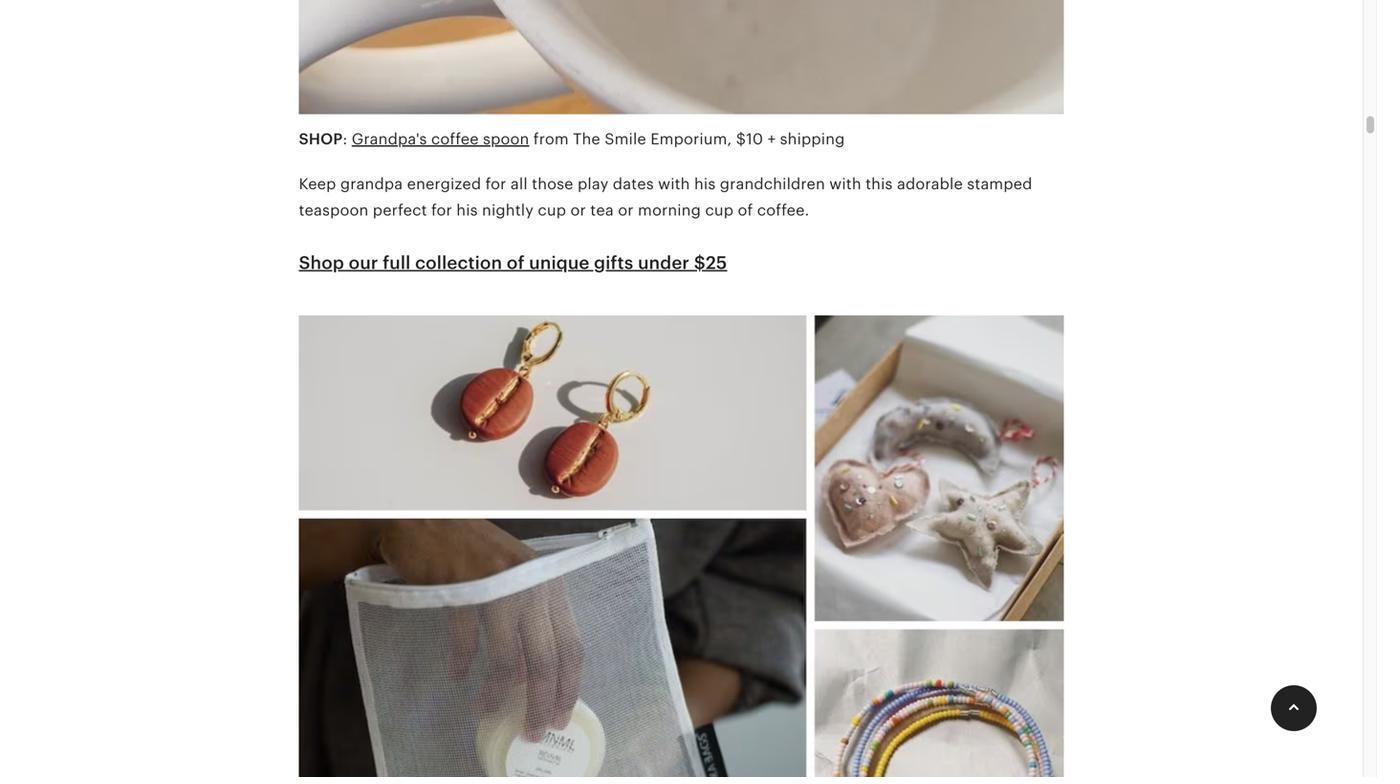 Task type: locate. For each thing, give the bounding box(es) containing it.
his
[[694, 176, 716, 193], [457, 202, 478, 219]]

or left tea at the top left of the page
[[571, 202, 586, 219]]

$10
[[736, 131, 764, 148]]

0 horizontal spatial or
[[571, 202, 586, 219]]

of left unique
[[507, 253, 525, 273]]

of down grandchildren
[[738, 202, 753, 219]]

1 horizontal spatial his
[[694, 176, 716, 193]]

shop
[[299, 253, 344, 273]]

grandpa's
[[352, 131, 427, 148]]

cup
[[538, 202, 566, 219], [705, 202, 734, 219]]

$25
[[694, 253, 727, 273]]

1 cup from the left
[[538, 202, 566, 219]]

0 vertical spatial of
[[738, 202, 753, 219]]

for
[[486, 176, 506, 193], [431, 202, 452, 219]]

or
[[571, 202, 586, 219], [618, 202, 634, 219]]

keep grandpa energized for all those play dates with his grandchildren with this adorable stamped teaspoon perfect for his nightly cup or tea or morning cup of coffee.
[[299, 176, 1033, 219]]

1 horizontal spatial of
[[738, 202, 753, 219]]

a collage of unique etsy gifts under $25 image
[[299, 304, 1064, 778]]

for down energized
[[431, 202, 452, 219]]

cup down those
[[538, 202, 566, 219]]

0 horizontal spatial with
[[658, 176, 690, 193]]

teaspoon
[[299, 202, 369, 219]]

coffee.
[[757, 202, 810, 219]]

emporium,
[[651, 131, 732, 148]]

grandpa's coffee spoon link
[[352, 131, 529, 148]]

1 with from the left
[[658, 176, 690, 193]]

1 horizontal spatial or
[[618, 202, 634, 219]]

nightly
[[482, 202, 534, 219]]

1 horizontal spatial for
[[486, 176, 506, 193]]

1 horizontal spatial cup
[[705, 202, 734, 219]]

a spoon engraved with the words image
[[299, 0, 1064, 126]]

tea
[[591, 202, 614, 219]]

with up morning
[[658, 176, 690, 193]]

or right tea at the top left of the page
[[618, 202, 634, 219]]

cup right morning
[[705, 202, 734, 219]]

his up morning
[[694, 176, 716, 193]]

shipping
[[780, 131, 845, 148]]

0 vertical spatial for
[[486, 176, 506, 193]]

with
[[658, 176, 690, 193], [830, 176, 862, 193]]

1 horizontal spatial with
[[830, 176, 862, 193]]

with left this
[[830, 176, 862, 193]]

0 horizontal spatial of
[[507, 253, 525, 273]]

:
[[343, 131, 348, 148]]

0 horizontal spatial his
[[457, 202, 478, 219]]

morning
[[638, 202, 701, 219]]

this
[[866, 176, 893, 193]]

0 horizontal spatial cup
[[538, 202, 566, 219]]

the
[[573, 131, 601, 148]]

1 vertical spatial for
[[431, 202, 452, 219]]

1 vertical spatial his
[[457, 202, 478, 219]]

from
[[534, 131, 569, 148]]

his down energized
[[457, 202, 478, 219]]

for left all
[[486, 176, 506, 193]]

play
[[578, 176, 609, 193]]

of
[[738, 202, 753, 219], [507, 253, 525, 273]]

full
[[383, 253, 411, 273]]

perfect
[[373, 202, 427, 219]]

coffee
[[431, 131, 479, 148]]

2 cup from the left
[[705, 202, 734, 219]]

spoon
[[483, 131, 529, 148]]

0 vertical spatial his
[[694, 176, 716, 193]]

stamped
[[967, 176, 1033, 193]]

grandchildren
[[720, 176, 825, 193]]

1 or from the left
[[571, 202, 586, 219]]

adorable
[[897, 176, 963, 193]]



Task type: describe. For each thing, give the bounding box(es) containing it.
collection
[[415, 253, 502, 273]]

of inside 'keep grandpa energized for all those play dates with his grandchildren with this adorable stamped teaspoon perfect for his nightly cup or tea or morning cup of coffee.'
[[738, 202, 753, 219]]

grandpa
[[340, 176, 403, 193]]

0 horizontal spatial for
[[431, 202, 452, 219]]

those
[[532, 176, 574, 193]]

2 with from the left
[[830, 176, 862, 193]]

energized
[[407, 176, 481, 193]]

1 vertical spatial of
[[507, 253, 525, 273]]

our
[[349, 253, 378, 273]]

under
[[638, 253, 690, 273]]

smile
[[605, 131, 647, 148]]

gifts
[[594, 253, 634, 273]]

+
[[768, 131, 776, 148]]

dates
[[613, 176, 654, 193]]

all
[[511, 176, 528, 193]]

keep
[[299, 176, 336, 193]]

unique
[[529, 253, 590, 273]]

shop our full collection of unique gifts under $25 link
[[299, 253, 727, 273]]

shop our full collection of unique gifts under $25
[[299, 253, 727, 273]]

shop
[[299, 131, 343, 148]]

2 or from the left
[[618, 202, 634, 219]]

shop : grandpa's coffee spoon from the smile emporium, $10 + shipping
[[299, 131, 845, 148]]



Task type: vqa. For each thing, say whether or not it's contained in the screenshot.
21.27's $
no



